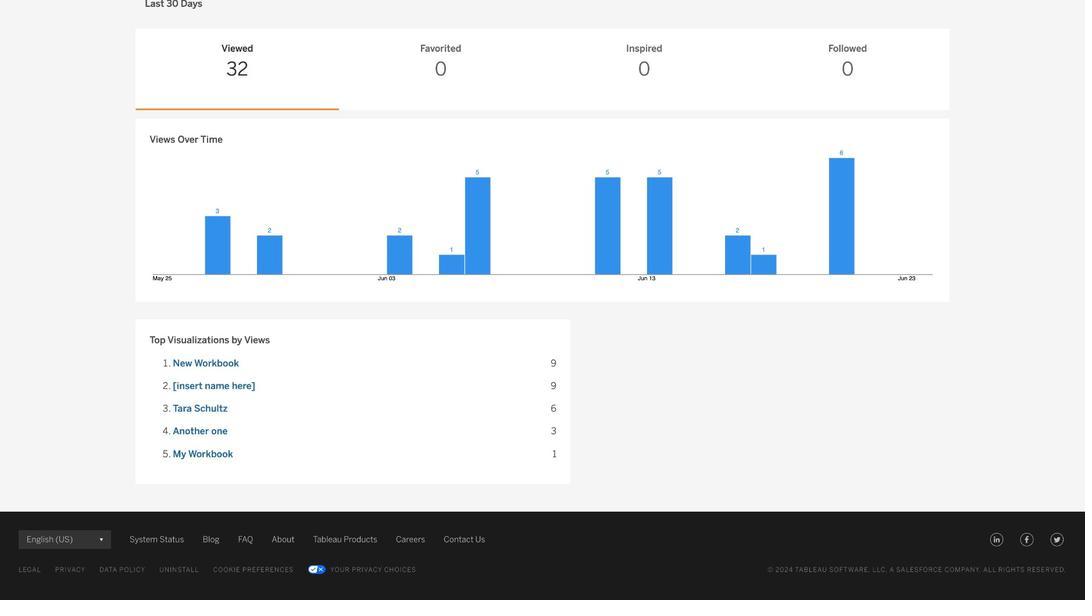 Task type: vqa. For each thing, say whether or not it's contained in the screenshot.
'VEGA VISUALIZATION' IMAGE
yes



Task type: describe. For each thing, give the bounding box(es) containing it.
number of visualizations published by others in the last 30 days that credit your profile or visualizations as inspiration element
[[549, 42, 741, 83]]



Task type: locate. For each thing, give the bounding box(es) containing it.
vega visualization element
[[150, 147, 936, 288]]

number of times that your visualizations were favorited by others in the last 30 days element
[[345, 42, 537, 83]]

selected language element
[[27, 531, 103, 549]]

number of times that your visualizations were viewed by others in the last 30 days element
[[142, 42, 333, 83]]

number of authors who started following you in the last 30 days element
[[752, 42, 944, 83]]

vega visualization image
[[150, 147, 936, 284]]



